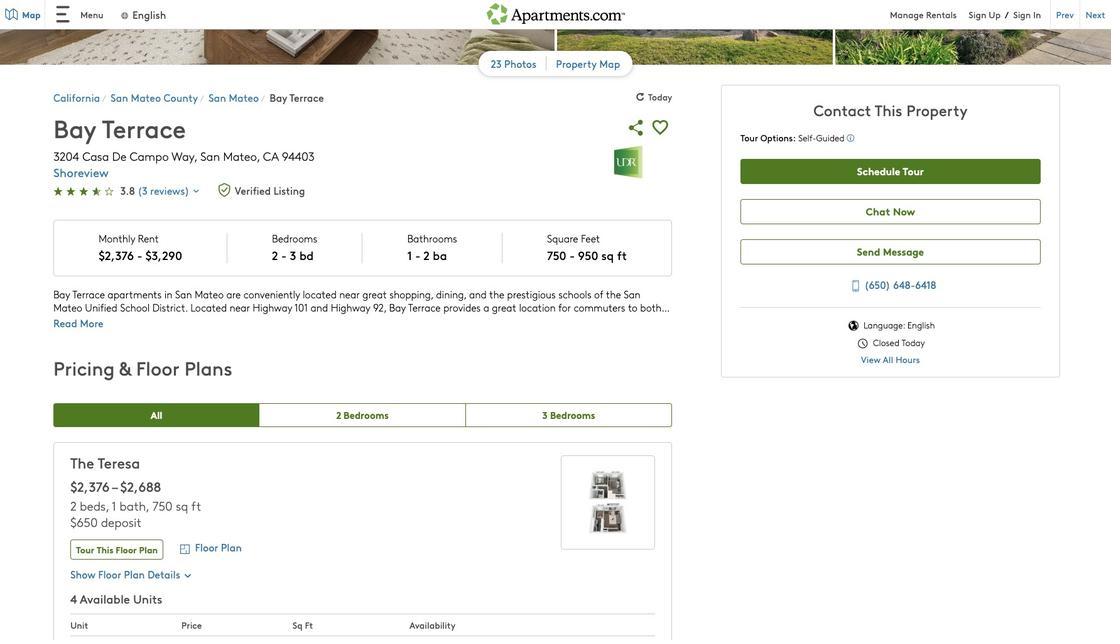 Task type: locate. For each thing, give the bounding box(es) containing it.
guided
[[817, 132, 845, 144]]

tour left options:
[[741, 131, 759, 144]]

bedrooms inside button
[[344, 408, 389, 421]]

$2,376 for monthly
[[99, 247, 134, 263]]

3.8 (3 reviews)
[[120, 183, 190, 197]]

950
[[578, 247, 599, 263]]

0 vertical spatial terrace
[[290, 90, 324, 104]]

0 vertical spatial ft
[[617, 247, 627, 263]]

1 horizontal spatial 1
[[408, 247, 412, 263]]

campo
[[130, 148, 169, 164]]

2
[[272, 247, 278, 263], [424, 247, 430, 263], [336, 408, 341, 421], [70, 498, 76, 514]]

1 vertical spatial english
[[908, 319, 936, 331]]

2 inside the teresa $2,376 – $2,688 2 beds , 1 bath , 750 sq ft $650 deposit
[[70, 498, 76, 514]]

(3
[[138, 183, 148, 197]]

2 inside bedrooms 2 - 3 bd
[[272, 247, 278, 263]]

23
[[491, 56, 502, 70]]

0 horizontal spatial 3
[[290, 247, 296, 263]]

2 vertical spatial tour
[[76, 544, 94, 556]]

menu button
[[45, 0, 114, 29]]

- inside square feet 750 - 950 sq ft
[[570, 247, 575, 263]]

property management company logo image
[[585, 144, 673, 180]]

bay up 3204 on the left top of page
[[53, 111, 96, 145]]

1 horizontal spatial map
[[600, 56, 621, 70]]

0 horizontal spatial tour
[[76, 544, 94, 556]]

sq inside square feet 750 - 950 sq ft
[[602, 247, 614, 263]]

0 vertical spatial 750
[[547, 247, 567, 263]]

$2,688
[[120, 478, 161, 496]]

today up the share listing icon
[[649, 90, 673, 103]]

show
[[70, 568, 95, 582]]

1 horizontal spatial bedrooms
[[344, 408, 389, 421]]

sq right 950
[[602, 247, 614, 263]]

0 vertical spatial today
[[649, 90, 673, 103]]

apartments.com logo image
[[487, 0, 625, 24]]

sq ft
[[293, 619, 313, 632]]

1 horizontal spatial 750
[[547, 247, 567, 263]]

0 vertical spatial 1
[[408, 247, 412, 263]]

tour right "schedule"
[[903, 164, 924, 178]]

bay inside bay terrace 3204 casa de campo way , san mateo , ca 94403 shoreview
[[53, 111, 96, 145]]

4 - from the left
[[570, 247, 575, 263]]

1 vertical spatial sq
[[176, 498, 188, 514]]

map
[[22, 8, 41, 20], [600, 56, 621, 70]]

ca
[[263, 148, 279, 164]]

750 inside square feet 750 - 950 sq ft
[[547, 247, 567, 263]]

ft
[[617, 247, 627, 263], [192, 498, 201, 514]]

plan inside button
[[139, 544, 158, 556]]

read more
[[53, 316, 104, 330]]

mateo left the "ca"
[[223, 148, 257, 164]]

san right way
[[200, 148, 220, 164]]

bedrooms inside button
[[550, 408, 596, 421]]

monthly rent $2,376 - $3,290
[[99, 232, 182, 263]]

way
[[172, 148, 194, 164]]

english up the closed today
[[908, 319, 936, 331]]

0 vertical spatial tour
[[741, 131, 759, 144]]

2 horizontal spatial bedrooms
[[550, 408, 596, 421]]

0 vertical spatial bay
[[270, 90, 287, 104]]

1 horizontal spatial sign
[[1014, 8, 1032, 20]]

prev link
[[1051, 0, 1080, 29]]

0 horizontal spatial this
[[97, 544, 114, 556]]

square
[[547, 232, 579, 245]]

ft up floor plan button
[[192, 498, 201, 514]]

- inside bedrooms 2 - 3 bd
[[281, 247, 287, 263]]

1 vertical spatial terrace
[[102, 111, 186, 145]]

tour this floor plan button
[[70, 540, 164, 560]]

4 available units
[[70, 591, 163, 607]]

sign left in
[[1014, 8, 1032, 20]]

0 horizontal spatial 1
[[112, 498, 116, 514]]

750 down square
[[547, 247, 567, 263]]

1 horizontal spatial tour
[[741, 131, 759, 144]]

california
[[53, 90, 100, 104]]

all down pricing & floor plans
[[151, 408, 162, 421]]

0 horizontal spatial sign
[[969, 8, 987, 20]]

bay right san mateo link
[[270, 90, 287, 104]]

plan inside button
[[221, 541, 242, 555]]

1 vertical spatial property
[[907, 99, 968, 120]]

- left 950
[[570, 247, 575, 263]]

0 vertical spatial property
[[556, 56, 597, 70]]

$2,376 up 'beds'
[[70, 478, 110, 496]]

english link
[[120, 7, 166, 21]]

ft inside the teresa $2,376 – $2,688 2 beds , 1 bath , 750 sq ft $650 deposit
[[192, 498, 201, 514]]

sq right bath
[[176, 498, 188, 514]]

2 horizontal spatial tour
[[903, 164, 924, 178]]

deposit
[[101, 514, 142, 531]]

reviews)
[[150, 183, 190, 197]]

3 bedrooms button
[[466, 403, 673, 427]]

contact
[[814, 99, 872, 120]]

0 vertical spatial all
[[883, 353, 894, 366]]

bay for bay terrace 3204 casa de campo way , san mateo , ca 94403 shoreview
[[53, 111, 96, 145]]

$2,376
[[99, 247, 134, 263], [70, 478, 110, 496]]

0 horizontal spatial 750
[[152, 498, 173, 514]]

map link
[[0, 0, 45, 29]]

san right california
[[111, 90, 128, 104]]

0 horizontal spatial sq
[[176, 498, 188, 514]]

san mateo
[[209, 90, 259, 104]]

today up hours
[[902, 337, 925, 349]]

shoreview link
[[53, 164, 109, 180]]

(650) 648-6418 link
[[845, 276, 937, 295]]

750 down "$2,688"
[[152, 498, 173, 514]]

1 vertical spatial 1
[[112, 498, 116, 514]]

1 horizontal spatial bay
[[270, 90, 287, 104]]

$2,376 for the
[[70, 478, 110, 496]]

$2,376 inside the teresa $2,376 – $2,688 2 beds , 1 bath , 750 sq ft $650 deposit
[[70, 478, 110, 496]]

terrace up campo
[[102, 111, 186, 145]]

tour for tour options:
[[741, 131, 759, 144]]

this inside tour this floor plan button
[[97, 544, 114, 556]]

0 horizontal spatial map
[[22, 8, 41, 20]]

1 down bathrooms
[[408, 247, 412, 263]]

- down bathrooms
[[415, 247, 421, 263]]

this for tour
[[97, 544, 114, 556]]

san right county
[[209, 90, 226, 104]]

1 horizontal spatial this
[[875, 99, 903, 120]]

floor inside button
[[195, 541, 218, 555]]

0 horizontal spatial all
[[151, 408, 162, 421]]

1 vertical spatial 3
[[543, 408, 548, 421]]

this for contact
[[875, 99, 903, 120]]

0 horizontal spatial ft
[[192, 498, 201, 514]]

$2,376 down monthly
[[99, 247, 134, 263]]

0 vertical spatial 3
[[290, 247, 296, 263]]

1 horizontal spatial all
[[883, 353, 894, 366]]

plan
[[221, 541, 242, 555], [139, 544, 158, 556], [124, 568, 145, 582]]

square feet 750 - 950 sq ft
[[547, 232, 627, 263]]

3204
[[53, 148, 79, 164]]

1 left bath
[[112, 498, 116, 514]]

$3,290
[[146, 247, 182, 263]]

648-
[[894, 278, 916, 292]]

1 vertical spatial today
[[902, 337, 925, 349]]

1 horizontal spatial sq
[[602, 247, 614, 263]]

- down rent
[[137, 247, 143, 263]]

san inside bay terrace 3204 casa de campo way , san mateo , ca 94403 shoreview
[[200, 148, 220, 164]]

floor plan
[[195, 541, 242, 555]]

1 horizontal spatial property
[[907, 99, 968, 120]]

ft inside square feet 750 - 950 sq ft
[[617, 247, 627, 263]]

more
[[80, 316, 104, 330]]

1 horizontal spatial 3
[[543, 408, 548, 421]]

shoreview
[[53, 164, 109, 180]]

1 horizontal spatial ft
[[617, 247, 627, 263]]

english right menu
[[133, 7, 166, 21]]

sign
[[969, 8, 987, 20], [1014, 8, 1032, 20]]

,
[[194, 148, 197, 164], [257, 148, 260, 164], [106, 498, 109, 514], [146, 498, 149, 514]]

tour up show
[[76, 544, 94, 556]]

bay for bay terrace
[[270, 90, 287, 104]]

schedule tour button
[[741, 159, 1041, 184]]

0 horizontal spatial terrace
[[102, 111, 186, 145]]

0 vertical spatial sq
[[602, 247, 614, 263]]

2 - from the left
[[281, 247, 287, 263]]

1 vertical spatial all
[[151, 408, 162, 421]]

0 horizontal spatial bay
[[53, 111, 96, 145]]

verified listing
[[235, 183, 305, 197]]

floor plan button
[[178, 540, 242, 560]]

23 photos button
[[482, 56, 547, 70]]

bay
[[270, 90, 287, 104], [53, 111, 96, 145]]

1 vertical spatial this
[[97, 544, 114, 556]]

bedrooms 2 - 3 bd
[[272, 232, 318, 263]]

- left bd
[[281, 247, 287, 263]]

terrace up 94403
[[290, 90, 324, 104]]

3 - from the left
[[415, 247, 421, 263]]

2 bedrooms button
[[260, 403, 466, 427]]

(650) 648-6418
[[865, 278, 937, 292]]

(650)
[[865, 278, 891, 292]]

sign left the up at the top of page
[[969, 8, 987, 20]]

2 inside bathrooms 1 - 2 ba
[[424, 247, 430, 263]]

terrace
[[290, 90, 324, 104], [102, 111, 186, 145]]

1 - from the left
[[137, 247, 143, 263]]

price
[[182, 619, 202, 632]]

units
[[133, 591, 163, 607]]

hours
[[896, 353, 921, 366]]

$2,376 inside the monthly rent $2,376 - $3,290
[[99, 247, 134, 263]]

0 horizontal spatial today
[[649, 90, 673, 103]]

1 horizontal spatial english
[[908, 319, 936, 331]]

terrace inside bay terrace 3204 casa de campo way , san mateo , ca 94403 shoreview
[[102, 111, 186, 145]]

mateo left the bay terrace
[[229, 90, 259, 104]]

tour inside button
[[76, 544, 94, 556]]

0 vertical spatial this
[[875, 99, 903, 120]]

0 horizontal spatial english
[[133, 7, 166, 21]]

this down deposit on the bottom
[[97, 544, 114, 556]]

1 vertical spatial $2,376
[[70, 478, 110, 496]]

tour inside button
[[903, 164, 924, 178]]

closed
[[874, 337, 900, 349]]

0 vertical spatial $2,376
[[99, 247, 134, 263]]

1 vertical spatial ft
[[192, 498, 201, 514]]

share listing image
[[625, 116, 649, 139]]

1 vertical spatial 750
[[152, 498, 173, 514]]

bath
[[120, 498, 146, 514]]

1 inside the teresa $2,376 – $2,688 2 beds , 1 bath , 750 sq ft $650 deposit
[[112, 498, 116, 514]]

rent
[[138, 232, 159, 245]]

send
[[858, 244, 881, 259]]

read
[[53, 316, 77, 330]]

self-guided
[[799, 132, 847, 144]]

ft right 950
[[617, 247, 627, 263]]

listing
[[274, 183, 305, 197]]

all down closed
[[883, 353, 894, 366]]

6418
[[916, 278, 937, 292]]

this right the contact
[[875, 99, 903, 120]]

1 vertical spatial tour
[[903, 164, 924, 178]]

language:
[[864, 319, 906, 331]]

1 horizontal spatial terrace
[[290, 90, 324, 104]]

1 vertical spatial bay
[[53, 111, 96, 145]]

, down "$2,688"
[[146, 498, 149, 514]]

mateo left county
[[131, 90, 161, 104]]

show floor plan details button
[[70, 568, 193, 582]]

monthly
[[99, 232, 135, 245]]

1 horizontal spatial today
[[902, 337, 925, 349]]

, left the "ca"
[[257, 148, 260, 164]]



Task type: describe. For each thing, give the bounding box(es) containing it.
contact this property
[[814, 99, 968, 120]]

chat now button
[[741, 199, 1041, 224]]

tour for tour this floor plan
[[76, 544, 94, 556]]

1 vertical spatial map
[[600, 56, 621, 70]]

in
[[1034, 8, 1042, 20]]

the teresa $2,376 – $2,688 2 beds , 1 bath , 750 sq ft $650 deposit
[[70, 453, 201, 531]]

/
[[1006, 8, 1009, 21]]

mateo for san mateo
[[229, 90, 259, 104]]

verified
[[235, 183, 271, 197]]

available
[[80, 591, 130, 607]]

, left bath
[[106, 498, 109, 514]]

california link
[[53, 90, 100, 104]]

casa
[[82, 148, 109, 164]]

photos
[[505, 56, 537, 70]]

schedule tour
[[858, 164, 924, 178]]

mateo for san mateo county
[[131, 90, 161, 104]]

bathrooms
[[408, 232, 457, 245]]

bedrooms for 3 bedrooms
[[550, 408, 596, 421]]

the
[[70, 453, 94, 472]]

sq inside the teresa $2,376 – $2,688 2 beds , 1 bath , 750 sq ft $650 deposit
[[176, 498, 188, 514]]

send message
[[858, 244, 925, 259]]

bay terrace
[[270, 90, 324, 104]]

0 vertical spatial english
[[133, 7, 166, 21]]

0 horizontal spatial bedrooms
[[272, 232, 318, 245]]

next
[[1086, 8, 1106, 20]]

all button
[[53, 403, 260, 427]]

(3 reviews) link
[[138, 183, 190, 197]]

3.8
[[120, 183, 135, 197]]

self-
[[799, 132, 817, 144]]

chat
[[866, 204, 891, 218]]

750 inside the teresa $2,376 – $2,688 2 beds , 1 bath , 750 sq ft $650 deposit
[[152, 498, 173, 514]]

teresa
[[98, 453, 140, 472]]

2 sign from the left
[[1014, 8, 1032, 20]]

language: english
[[862, 319, 936, 331]]

de
[[112, 148, 127, 164]]

san for san mateo county
[[111, 90, 128, 104]]

availability
[[410, 619, 456, 632]]

sign up link
[[969, 8, 1001, 20]]

23 photos
[[491, 56, 537, 70]]

all inside 'button'
[[151, 408, 162, 421]]

tour this floor plan
[[76, 544, 158, 556]]

bay terrace 3204 casa de campo way , san mateo , ca 94403 shoreview
[[53, 111, 315, 180]]

bd
[[300, 247, 314, 263]]

view all hours
[[862, 353, 921, 366]]

4
[[70, 591, 77, 607]]

bathrooms 1 - 2 ba
[[408, 232, 457, 263]]

property map
[[556, 56, 621, 70]]

view
[[862, 353, 881, 366]]

3 inside bedrooms 2 - 3 bd
[[290, 247, 296, 263]]

plans
[[185, 355, 232, 381]]

options:
[[761, 131, 796, 144]]

san mateo link
[[209, 90, 259, 104]]

pricing
[[53, 355, 115, 381]]

mateo inside bay terrace 3204 casa de campo way , san mateo , ca 94403 shoreview
[[223, 148, 257, 164]]

terrace for bay terrace 3204 casa de campo way , san mateo , ca 94403 shoreview
[[102, 111, 186, 145]]

1 inside bathrooms 1 - 2 ba
[[408, 247, 412, 263]]

feet
[[581, 232, 600, 245]]

tour options:
[[741, 131, 796, 144]]

3 bedrooms
[[543, 408, 596, 421]]

closed today
[[871, 337, 925, 349]]

schedule
[[858, 164, 901, 178]]

$650
[[70, 514, 98, 531]]

manage rentals link
[[891, 8, 969, 20]]

san mateo county
[[111, 90, 198, 104]]

94403
[[282, 148, 315, 164]]

send message button
[[741, 239, 1041, 264]]

floor inside button
[[116, 544, 137, 556]]

2 bedrooms
[[336, 408, 389, 421]]

- inside bathrooms 1 - 2 ba
[[415, 247, 421, 263]]

read more link
[[53, 316, 104, 330]]

ft
[[305, 619, 313, 632]]

prev
[[1057, 8, 1074, 20]]

up
[[989, 8, 1001, 20]]

0 vertical spatial map
[[22, 8, 41, 20]]

message
[[884, 244, 925, 259]]

- inside the monthly rent $2,376 - $3,290
[[137, 247, 143, 263]]

manage rentals sign up / sign in
[[891, 8, 1042, 21]]

san for san mateo
[[209, 90, 226, 104]]

property map button
[[547, 56, 630, 70]]

show floor plan details
[[70, 568, 180, 582]]

0 horizontal spatial property
[[556, 56, 597, 70]]

rentals
[[927, 8, 957, 20]]

, right campo
[[194, 148, 197, 164]]

bedrooms for 2 bedrooms
[[344, 408, 389, 421]]

now
[[894, 204, 916, 218]]

menu
[[80, 8, 103, 21]]

beds
[[80, 498, 106, 514]]

chat now
[[866, 204, 916, 218]]

ba
[[433, 247, 447, 263]]

details
[[148, 568, 180, 582]]

sq
[[293, 619, 303, 632]]

county
[[164, 90, 198, 104]]

1 sign from the left
[[969, 8, 987, 20]]

more information image
[[847, 134, 855, 142]]

3 inside button
[[543, 408, 548, 421]]

2 inside button
[[336, 408, 341, 421]]

terrace for bay terrace
[[290, 90, 324, 104]]



Task type: vqa. For each thing, say whether or not it's contained in the screenshot.


